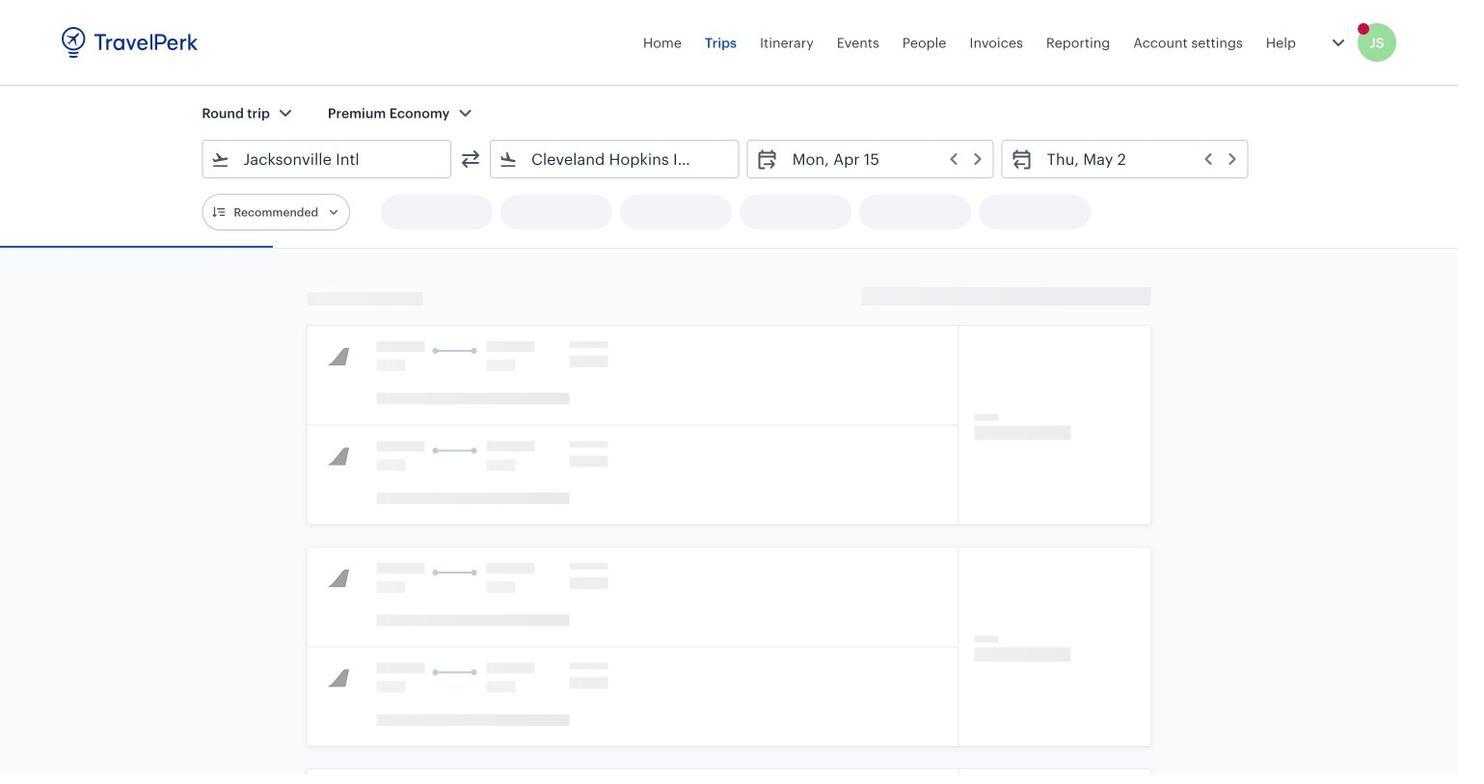 Task type: vqa. For each thing, say whether or not it's contained in the screenshot.
To SEARCH FIELD
yes



Task type: locate. For each thing, give the bounding box(es) containing it.
To search field
[[518, 144, 714, 175]]

Depart field
[[779, 144, 986, 175]]



Task type: describe. For each thing, give the bounding box(es) containing it.
Return field
[[1034, 144, 1240, 175]]

From search field
[[230, 144, 425, 175]]



